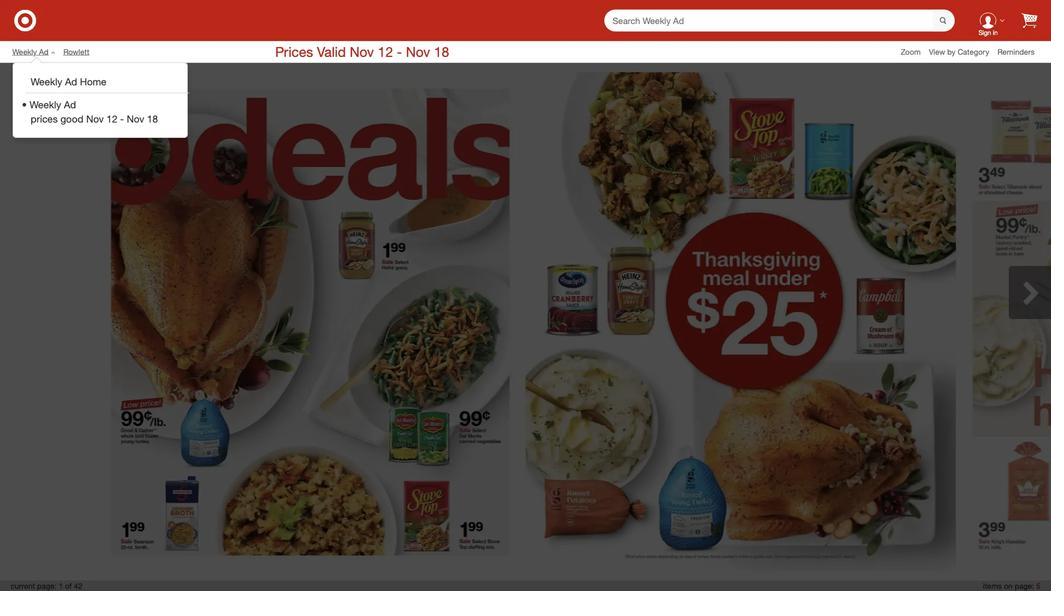 Task type: describe. For each thing, give the bounding box(es) containing it.
page 2 image
[[526, 72, 957, 572]]

home
[[80, 76, 107, 87]]

sign
[[979, 29, 992, 37]]

prices
[[275, 43, 313, 60]]

in
[[993, 29, 998, 37]]

18 inside weekly ad prices good nov 12 - nov 18
[[147, 113, 158, 125]]

reminders link
[[998, 46, 1043, 57]]

prices valid nov 12 - nov 18
[[275, 43, 449, 60]]

0 vertical spatial -
[[397, 43, 402, 60]]

zoom-in element
[[901, 47, 921, 56]]

items on page: 5
[[984, 582, 1041, 591]]

prices
[[31, 113, 58, 125]]

weekly inside weekly ad prices good nov 12 - nov 18
[[30, 99, 61, 111]]

zoom
[[901, 47, 921, 56]]

view your cart on target.com image
[[1022, 13, 1038, 28]]

current
[[11, 582, 35, 591]]

weekly ad link
[[12, 46, 63, 57]]

weekly for weekly ad home
[[31, 76, 62, 87]]

view by category
[[929, 47, 990, 56]]

good
[[61, 113, 84, 125]]

rowlett
[[63, 47, 89, 56]]

1 page: from the left
[[37, 582, 57, 591]]

1
[[59, 582, 63, 591]]

reminders
[[998, 47, 1035, 56]]

view by category link
[[929, 47, 998, 56]]

42
[[74, 582, 82, 591]]

zoom link
[[901, 46, 929, 57]]

ad for weekly ad prices good nov 12 - nov 18
[[64, 99, 76, 111]]

by
[[948, 47, 956, 56]]

ad for weekly ad
[[39, 47, 49, 56]]

1 horizontal spatial 12
[[378, 43, 393, 60]]

weekly ad home
[[31, 76, 107, 87]]

on
[[1005, 582, 1013, 591]]

5
[[1037, 582, 1041, 591]]

of
[[65, 582, 72, 591]]

weekly ad home link
[[25, 70, 190, 94]]



Task type: locate. For each thing, give the bounding box(es) containing it.
1 vertical spatial -
[[120, 113, 124, 125]]

nov
[[350, 43, 374, 60], [406, 43, 430, 60], [86, 113, 104, 125], [127, 113, 144, 125]]

Search Weekly Ad search field
[[605, 10, 955, 32]]

- inside weekly ad prices good nov 12 - nov 18
[[120, 113, 124, 125]]

12 right valid
[[378, 43, 393, 60]]

page 3 image
[[957, 72, 1052, 572]]

1 vertical spatial weekly
[[31, 76, 62, 87]]

rowlett link
[[63, 46, 98, 57]]

weekly up prices
[[30, 99, 61, 111]]

12 down weekly ad home link
[[107, 113, 117, 125]]

ad left home
[[65, 76, 77, 87]]

ad for weekly ad home
[[65, 76, 77, 87]]

0 horizontal spatial 12
[[107, 113, 117, 125]]

weekly
[[12, 47, 37, 56], [31, 76, 62, 87], [30, 99, 61, 111]]

2 vertical spatial weekly
[[30, 99, 61, 111]]

current page: 1 of 42
[[11, 582, 82, 591]]

0 horizontal spatial page:
[[37, 582, 57, 591]]

weekly for weekly ad
[[12, 47, 37, 56]]

form
[[605, 10, 955, 32]]

page: left 1
[[37, 582, 57, 591]]

2 vertical spatial ad
[[64, 99, 76, 111]]

sign in
[[979, 29, 998, 37]]

1 vertical spatial 18
[[147, 113, 158, 125]]

weekly ad prices good nov 12 - nov 18
[[30, 99, 158, 125]]

12
[[378, 43, 393, 60], [107, 113, 117, 125]]

items
[[984, 582, 1002, 591]]

1 vertical spatial 12
[[107, 113, 117, 125]]

0 vertical spatial weekly
[[12, 47, 37, 56]]

page:
[[37, 582, 57, 591], [1015, 582, 1035, 591]]

ad up good
[[64, 99, 76, 111]]

1 horizontal spatial page:
[[1015, 582, 1035, 591]]

weekly ad
[[12, 47, 49, 56]]

sign in link
[[972, 3, 1006, 38]]

0 vertical spatial ad
[[39, 47, 49, 56]]

0 vertical spatial 18
[[434, 43, 449, 60]]

go to target.com image
[[14, 10, 36, 31]]

-
[[397, 43, 402, 60], [120, 113, 124, 125]]

category
[[958, 47, 990, 56]]

valid
[[317, 43, 346, 60]]

ad left rowlett
[[39, 47, 49, 56]]

1 horizontal spatial 18
[[434, 43, 449, 60]]

12 inside weekly ad prices good nov 12 - nov 18
[[107, 113, 117, 125]]

page: left the 5
[[1015, 582, 1035, 591]]

ad inside weekly ad prices good nov 12 - nov 18
[[64, 99, 76, 111]]

view
[[929, 47, 946, 56]]

0 horizontal spatial -
[[120, 113, 124, 125]]

weekly down weekly ad link
[[31, 76, 62, 87]]

weekly down go to target.com image
[[12, 47, 37, 56]]

1 horizontal spatial -
[[397, 43, 402, 60]]

page 1 image
[[95, 72, 526, 572]]

18
[[434, 43, 449, 60], [147, 113, 158, 125]]

0 vertical spatial 12
[[378, 43, 393, 60]]

ad
[[39, 47, 49, 56], [65, 76, 77, 87], [64, 99, 76, 111]]

1 vertical spatial ad
[[65, 76, 77, 87]]

0 horizontal spatial 18
[[147, 113, 158, 125]]

2 page: from the left
[[1015, 582, 1035, 591]]



Task type: vqa. For each thing, say whether or not it's contained in the screenshot.
the Based
no



